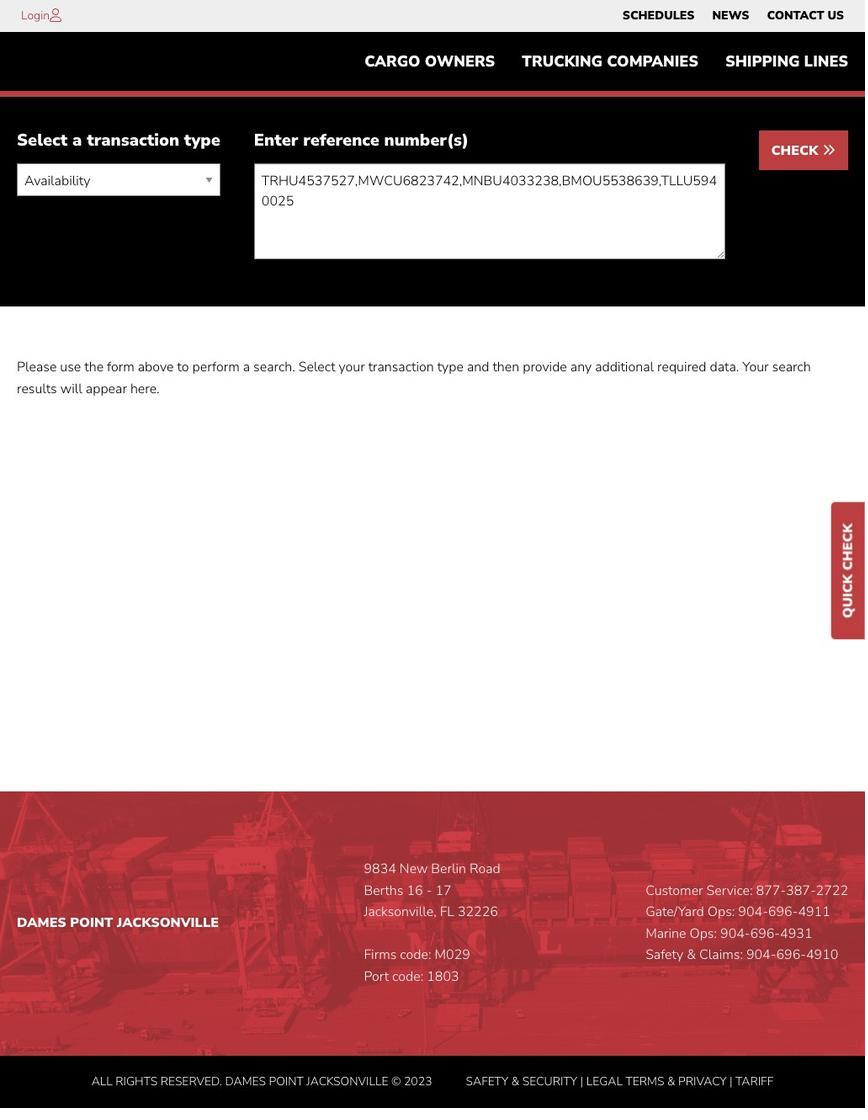 Task type: locate. For each thing, give the bounding box(es) containing it.
0 horizontal spatial |
[[581, 1074, 584, 1090]]

0 vertical spatial code:
[[400, 946, 432, 965]]

port
[[364, 968, 389, 986]]

4911
[[799, 903, 831, 922]]

code: right port
[[393, 968, 424, 986]]

& left claims:
[[687, 946, 697, 965]]

1 horizontal spatial type
[[438, 358, 464, 377]]

cargo owners link
[[351, 45, 509, 79]]

1 vertical spatial type
[[438, 358, 464, 377]]

©
[[392, 1074, 401, 1090]]

terms
[[626, 1074, 665, 1090]]

legal terms & privacy link
[[587, 1074, 727, 1090]]

0 horizontal spatial &
[[512, 1074, 520, 1090]]

safety left security
[[466, 1074, 509, 1090]]

904- up claims:
[[721, 925, 751, 943]]

check
[[772, 142, 823, 160], [840, 524, 858, 571]]

904-
[[739, 903, 769, 922], [721, 925, 751, 943], [747, 946, 777, 965]]

claims:
[[700, 946, 744, 965]]

cargo
[[365, 52, 421, 72]]

0 horizontal spatial check
[[772, 142, 823, 160]]

appear
[[86, 380, 127, 398]]

point
[[70, 914, 113, 932], [269, 1074, 304, 1090]]

select
[[17, 129, 68, 152], [299, 358, 336, 377]]

1 horizontal spatial a
[[243, 358, 250, 377]]

1 vertical spatial safety
[[466, 1074, 509, 1090]]

1 vertical spatial 904-
[[721, 925, 751, 943]]

904- down 877-
[[739, 903, 769, 922]]

footer
[[0, 792, 866, 1108]]

angle double right image
[[823, 144, 836, 157]]

security
[[523, 1074, 578, 1090]]

904- right claims:
[[747, 946, 777, 965]]

1 horizontal spatial safety
[[646, 946, 684, 965]]

4910
[[807, 946, 839, 965]]

form
[[107, 358, 135, 377]]

a
[[73, 129, 82, 152], [243, 358, 250, 377]]

reserved.
[[161, 1074, 222, 1090]]

9834
[[364, 860, 397, 879]]

1 horizontal spatial &
[[668, 1074, 676, 1090]]

safety down marine on the bottom
[[646, 946, 684, 965]]

1 vertical spatial transaction
[[369, 358, 434, 377]]

code: up 1803
[[400, 946, 432, 965]]

2 horizontal spatial &
[[687, 946, 697, 965]]

lines
[[805, 52, 849, 72]]

0 vertical spatial transaction
[[87, 129, 179, 152]]

32226
[[458, 903, 499, 922]]

quick check
[[840, 524, 858, 619]]

jacksonville
[[117, 914, 219, 932], [307, 1074, 389, 1090]]

1 horizontal spatial point
[[269, 1074, 304, 1090]]

0 horizontal spatial transaction
[[87, 129, 179, 152]]

0 vertical spatial dames
[[17, 914, 66, 932]]

& left security
[[512, 1074, 520, 1090]]

| left legal
[[581, 1074, 584, 1090]]

0 vertical spatial menu bar
[[614, 4, 854, 28]]

dames
[[17, 914, 66, 932], [225, 1074, 266, 1090]]

tariff
[[736, 1074, 774, 1090]]

2722
[[817, 882, 849, 900]]

menu bar containing cargo owners
[[351, 45, 863, 79]]

menu bar down the schedules "link"
[[351, 45, 863, 79]]

perform
[[192, 358, 240, 377]]

enter reference number(s)
[[254, 129, 469, 152]]

number(s)
[[385, 129, 469, 152]]

shipping lines
[[726, 52, 849, 72]]

1 vertical spatial menu bar
[[351, 45, 863, 79]]

0 horizontal spatial type
[[184, 129, 221, 152]]

1 horizontal spatial transaction
[[369, 358, 434, 377]]

0 vertical spatial safety
[[646, 946, 684, 965]]

transaction inside please use the form above to perform a search. select your transaction type and then provide any additional required data. your search results will appear here.
[[369, 358, 434, 377]]

contact
[[768, 8, 825, 24]]

login
[[21, 8, 50, 24]]

type left enter in the left of the page
[[184, 129, 221, 152]]

1803
[[427, 968, 460, 986]]

|
[[581, 1074, 584, 1090], [730, 1074, 733, 1090]]

& right terms
[[668, 1074, 676, 1090]]

trucking
[[523, 52, 603, 72]]

0 horizontal spatial jacksonville
[[117, 914, 219, 932]]

menu bar up shipping
[[614, 4, 854, 28]]

0 horizontal spatial a
[[73, 129, 82, 152]]

1 horizontal spatial |
[[730, 1074, 733, 1090]]

16
[[407, 882, 423, 900]]

2 | from the left
[[730, 1074, 733, 1090]]

ops: down service:
[[708, 903, 736, 922]]

ops: up claims:
[[690, 925, 718, 943]]

0 horizontal spatial dames
[[17, 914, 66, 932]]

1 vertical spatial check
[[840, 524, 858, 571]]

customer service: 877-387-2722 gate/yard ops: 904-696-4911 marine ops: 904-696-4931 safety & claims: 904-696-4910
[[646, 882, 849, 965]]

customer
[[646, 882, 704, 900]]

berlin
[[432, 860, 467, 879]]

quick check link
[[832, 503, 866, 640]]

1 horizontal spatial dames
[[225, 1074, 266, 1090]]

safety
[[646, 946, 684, 965], [466, 1074, 509, 1090]]

type left "and"
[[438, 358, 464, 377]]

0 vertical spatial type
[[184, 129, 221, 152]]

berths
[[364, 882, 404, 900]]

ops:
[[708, 903, 736, 922], [690, 925, 718, 943]]

the
[[84, 358, 104, 377]]

footer containing 9834 new berlin road
[[0, 792, 866, 1108]]

enter
[[254, 129, 299, 152]]

0 vertical spatial select
[[17, 129, 68, 152]]

0 vertical spatial a
[[73, 129, 82, 152]]

provide
[[523, 358, 568, 377]]

code:
[[400, 946, 432, 965], [393, 968, 424, 986]]

transaction
[[87, 129, 179, 152], [369, 358, 434, 377]]

firms
[[364, 946, 397, 965]]

trucking companies
[[523, 52, 699, 72]]

any
[[571, 358, 592, 377]]

2 vertical spatial 904-
[[747, 946, 777, 965]]

check button
[[759, 131, 849, 170]]

0 horizontal spatial select
[[17, 129, 68, 152]]

0 vertical spatial 904-
[[739, 903, 769, 922]]

4931
[[781, 925, 813, 943]]

1 horizontal spatial jacksonville
[[307, 1074, 389, 1090]]

us
[[828, 8, 845, 24]]

1 vertical spatial a
[[243, 358, 250, 377]]

| left tariff
[[730, 1074, 733, 1090]]

search
[[773, 358, 812, 377]]

1 horizontal spatial check
[[840, 524, 858, 571]]

696-
[[769, 903, 799, 922], [751, 925, 781, 943], [777, 946, 807, 965]]

0 vertical spatial point
[[70, 914, 113, 932]]

search.
[[254, 358, 295, 377]]

and
[[467, 358, 490, 377]]

0 horizontal spatial safety
[[466, 1074, 509, 1090]]

schedules
[[623, 8, 695, 24]]

owners
[[425, 52, 496, 72]]

1 horizontal spatial select
[[299, 358, 336, 377]]

1 vertical spatial select
[[299, 358, 336, 377]]

check inside button
[[772, 142, 823, 160]]

menu bar
[[614, 4, 854, 28], [351, 45, 863, 79]]

0 vertical spatial check
[[772, 142, 823, 160]]

road
[[470, 860, 501, 879]]



Task type: vqa. For each thing, say whether or not it's contained in the screenshot.
|
yes



Task type: describe. For each thing, give the bounding box(es) containing it.
safety inside customer service: 877-387-2722 gate/yard ops: 904-696-4911 marine ops: 904-696-4931 safety & claims: 904-696-4910
[[646, 946, 684, 965]]

select a transaction type
[[17, 129, 221, 152]]

shipping lines link
[[713, 45, 863, 79]]

use
[[60, 358, 81, 377]]

news
[[713, 8, 750, 24]]

to
[[177, 358, 189, 377]]

& inside customer service: 877-387-2722 gate/yard ops: 904-696-4911 marine ops: 904-696-4931 safety & claims: 904-696-4910
[[687, 946, 697, 965]]

2 vertical spatial 696-
[[777, 946, 807, 965]]

user image
[[50, 8, 62, 22]]

will
[[60, 380, 82, 398]]

all rights reserved. dames point jacksonville © 2023
[[92, 1074, 433, 1090]]

1 | from the left
[[581, 1074, 584, 1090]]

tariff link
[[736, 1074, 774, 1090]]

1 vertical spatial ops:
[[690, 925, 718, 943]]

0 horizontal spatial point
[[70, 914, 113, 932]]

news link
[[713, 4, 750, 28]]

menu bar containing schedules
[[614, 4, 854, 28]]

jacksonville,
[[364, 903, 437, 922]]

9834 new berlin road berths 16 - 17 jacksonville, fl 32226
[[364, 860, 501, 922]]

877-
[[757, 882, 787, 900]]

privacy
[[679, 1074, 727, 1090]]

companies
[[607, 52, 699, 72]]

required
[[658, 358, 707, 377]]

trucking companies link
[[509, 45, 713, 79]]

387-
[[787, 882, 817, 900]]

legal
[[587, 1074, 623, 1090]]

-
[[427, 882, 432, 900]]

new
[[400, 860, 428, 879]]

0 vertical spatial ops:
[[708, 903, 736, 922]]

then
[[493, 358, 520, 377]]

schedules link
[[623, 4, 695, 28]]

m029
[[435, 946, 471, 965]]

a inside please use the form above to perform a search. select your transaction type and then provide any additional required data. your search results will appear here.
[[243, 358, 250, 377]]

17
[[436, 882, 452, 900]]

please use the form above to perform a search. select your transaction type and then provide any additional required data. your search results will appear here.
[[17, 358, 812, 398]]

contact us
[[768, 8, 845, 24]]

quick
[[840, 575, 858, 619]]

here.
[[130, 380, 160, 398]]

safety & security link
[[466, 1074, 578, 1090]]

dames point jacksonville
[[17, 914, 219, 932]]

1 vertical spatial dames
[[225, 1074, 266, 1090]]

data.
[[711, 358, 740, 377]]

contact us link
[[768, 4, 845, 28]]

0 vertical spatial jacksonville
[[117, 914, 219, 932]]

rights
[[116, 1074, 158, 1090]]

1 vertical spatial 696-
[[751, 925, 781, 943]]

results
[[17, 380, 57, 398]]

type inside please use the form above to perform a search. select your transaction type and then provide any additional required data. your search results will appear here.
[[438, 358, 464, 377]]

all
[[92, 1074, 113, 1090]]

marine
[[646, 925, 687, 943]]

1 vertical spatial jacksonville
[[307, 1074, 389, 1090]]

gate/yard
[[646, 903, 705, 922]]

shipping
[[726, 52, 801, 72]]

0 vertical spatial 696-
[[769, 903, 799, 922]]

your
[[339, 358, 365, 377]]

Enter reference number(s) text field
[[254, 164, 726, 260]]

safety & security | legal terms & privacy | tariff
[[466, 1074, 774, 1090]]

additional
[[596, 358, 655, 377]]

login link
[[21, 8, 50, 24]]

fl
[[440, 903, 455, 922]]

1 vertical spatial code:
[[393, 968, 424, 986]]

1 vertical spatial point
[[269, 1074, 304, 1090]]

service:
[[707, 882, 753, 900]]

above
[[138, 358, 174, 377]]

firms code:  m029 port code:  1803
[[364, 946, 471, 986]]

select inside please use the form above to perform a search. select your transaction type and then provide any additional required data. your search results will appear here.
[[299, 358, 336, 377]]

cargo owners
[[365, 52, 496, 72]]

reference
[[303, 129, 380, 152]]

2023
[[404, 1074, 433, 1090]]

please
[[17, 358, 57, 377]]

your
[[743, 358, 769, 377]]



